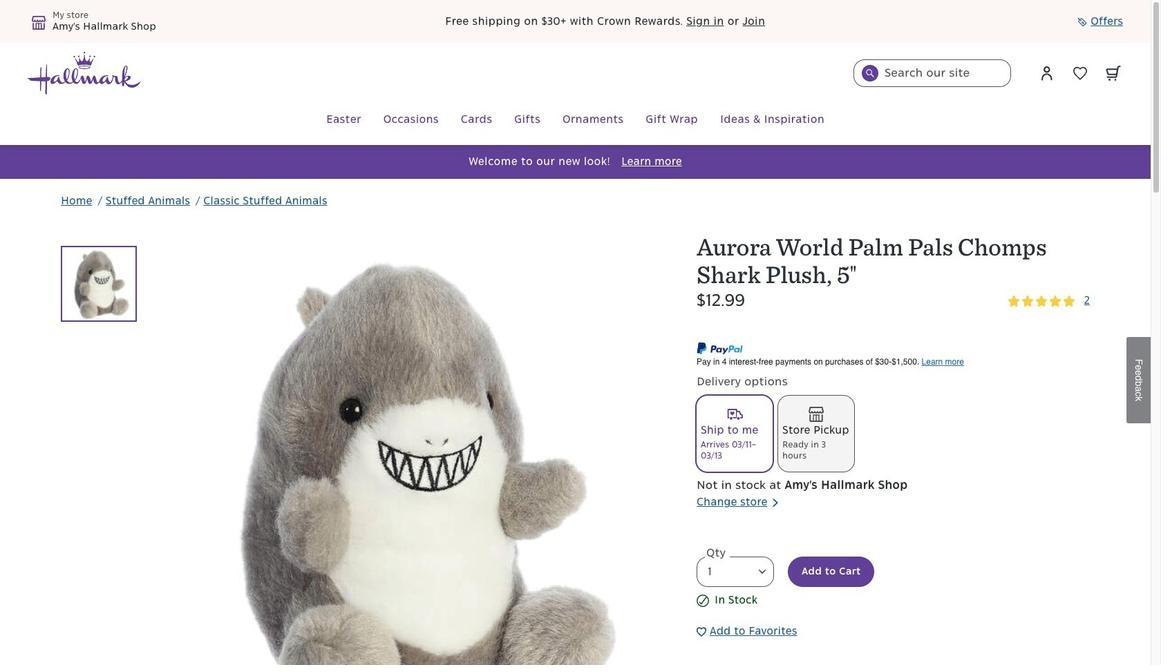 Task type: vqa. For each thing, say whether or not it's contained in the screenshot.
second e from the top
no



Task type: locate. For each thing, give the bounding box(es) containing it.
aurora world palm pals chomps shark plush, 5", , large image number 1 image
[[151, 232, 667, 666], [61, 246, 137, 322]]

sign in dropdown menu image
[[1039, 65, 1056, 82]]

option group
[[697, 396, 1091, 478]]

1 horizontal spatial aurora world palm pals chomps shark plush, 5", , large image number 1 image
[[151, 232, 667, 666]]

hallmark logo image
[[28, 52, 141, 95]]

0 horizontal spatial aurora world palm pals chomps shark plush, 5", , large image number 1 image
[[61, 246, 137, 322]]

None search field
[[854, 59, 1012, 87]]

None radio
[[697, 396, 773, 472], [779, 396, 855, 472], [697, 396, 773, 472], [779, 396, 855, 472]]



Task type: describe. For each thing, give the bounding box(es) containing it.
product details element
[[697, 232, 1091, 666]]

availability element
[[697, 593, 1091, 610]]

view your cart with 0 items. image
[[1106, 66, 1122, 81]]

search image
[[867, 69, 875, 77]]

main menu. menu bar
[[28, 95, 1124, 145]]

Search search field
[[854, 59, 1012, 87]]



